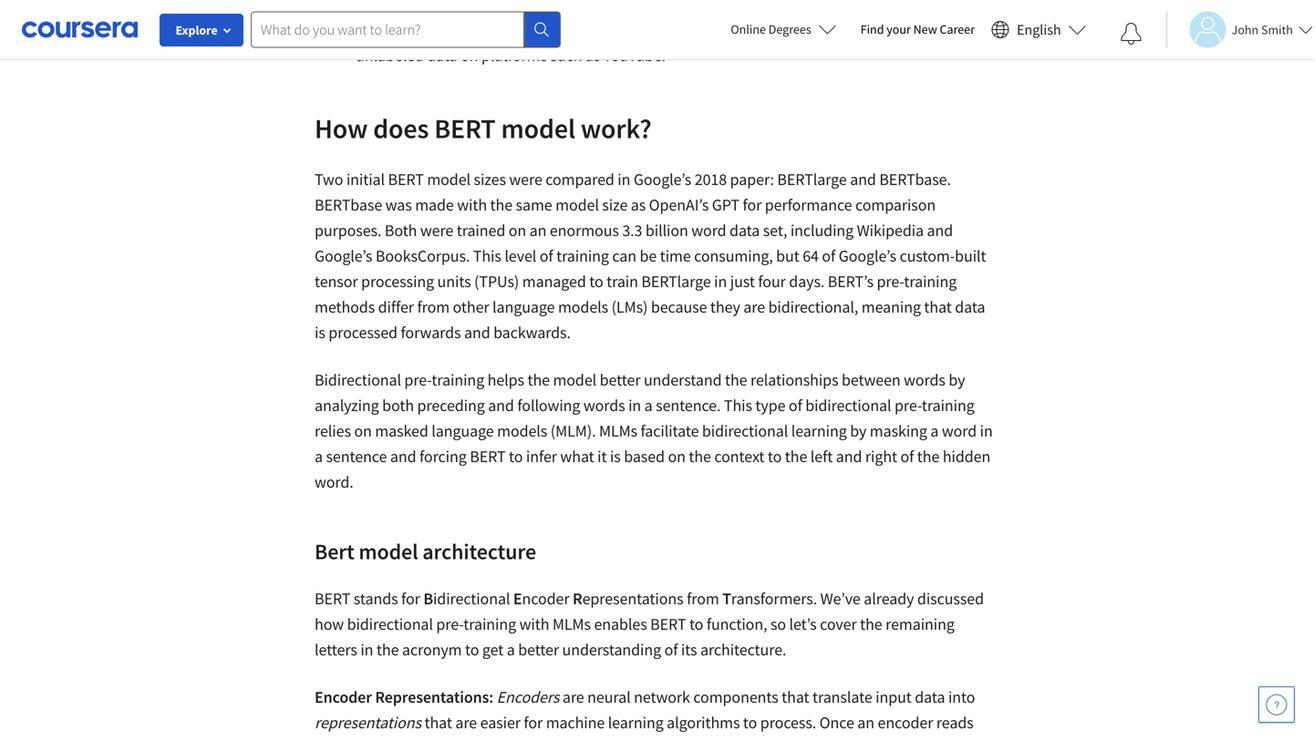 Task type: vqa. For each thing, say whether or not it's contained in the screenshot.
the Welcome
no



Task type: describe. For each thing, give the bounding box(es) containing it.
bert inside ransformers. we've already discussed how bidirectional pre-training with mlms enables bert to function, so let's cover the remaining letters in the acronym to get a better understanding of its architecture.
[[651, 614, 686, 635]]

smith
[[1262, 21, 1293, 38]]

masking
[[870, 421, 928, 442]]

the up following on the left of the page
[[528, 370, 550, 390]]

2 horizontal spatial google's
[[839, 246, 897, 266]]

components
[[694, 687, 779, 708]]

with inside "two initial bert model sizes were compared in google's 2018 paper: bertlarge and bertbase. bertbase was made with the same model size as openai's gpt for performance comparison purposes. both were trained on an enormous 3.3 billion word data set, including wikipedia and google's bookscorpus. this level of training can be time consuming, but 64 of google's custom-built tensor processing units (tpus) managed to train bertlarge in just four days. bert's pre-training methods differ from other language models (lms) because they are bidirectional, meaning that data is processed forwards and backwards."
[[457, 195, 487, 215]]

performance
[[765, 195, 852, 215]]

on down facilitate
[[668, 447, 686, 467]]

bert's
[[828, 271, 874, 292]]

1 horizontal spatial bertlarge
[[778, 169, 847, 190]]

processed
[[329, 322, 398, 343]]

bert up 'how'
[[315, 589, 351, 609]]

because
[[651, 297, 707, 317]]

forwards
[[401, 322, 461, 343]]

to left get
[[465, 640, 479, 660]]

units
[[437, 271, 471, 292]]

ncoder
[[522, 589, 570, 609]]

model up made
[[427, 169, 471, 190]]

processing
[[361, 271, 434, 292]]

new
[[914, 21, 938, 37]]

process.
[[761, 713, 817, 733]]

and down masked
[[390, 447, 416, 467]]

explore button
[[160, 14, 244, 47]]

input inside encoder representations: encoders are neural network components that translate input data into representations
[[876, 687, 912, 708]]

wikipedia
[[857, 220, 924, 241]]

what
[[560, 447, 594, 467]]

the left left
[[785, 447, 808, 467]]

word.
[[315, 472, 354, 493]]

that inside that are easier for machine learning algorithms to process. once an encoder reads input text, it generates a hidden state vector. hidden state vectors are like lists of values and interna
[[425, 713, 452, 733]]

the left context
[[689, 447, 711, 467]]

differ
[[378, 297, 414, 317]]

bert
[[315, 538, 355, 566]]

paper:
[[730, 169, 774, 190]]

training inside ransformers. we've already discussed how bidirectional pre-training with mlms enables bert to function, so let's cover the remaining letters in the acronym to get a better understanding of its architecture.
[[464, 614, 516, 635]]

to inside that are easier for machine learning algorithms to process. once an encoder reads input text, it generates a hidden state vector. hidden state vectors are like lists of values and interna
[[743, 713, 757, 733]]

into
[[949, 687, 976, 708]]

representations:
[[375, 687, 494, 708]]

a inside videobert is a visual-linguistic model used to leverage the abundance of unlabeled data on platforms such as youtube.
[[530, 20, 538, 40]]

in left just
[[714, 271, 727, 292]]

same
[[516, 195, 552, 215]]

models inside "two initial bert model sizes were compared in google's 2018 paper: bertlarge and bertbase. bertbase was made with the same model size as openai's gpt for performance comparison purposes. both were trained on an enormous 3.3 billion word data set, including wikipedia and google's bookscorpus. this level of training can be time consuming, but 64 of google's custom-built tensor processing units (tpus) managed to train bertlarge in just four days. bert's pre-training methods differ from other language models (lms) because they are bidirectional, meaning that data is processed forwards and backwards."
[[558, 297, 609, 317]]

data inside encoder representations: encoders are neural network components that translate input data into representations
[[915, 687, 945, 708]]

training down custom-
[[904, 271, 957, 292]]

e
[[513, 589, 522, 609]]

enables
[[594, 614, 647, 635]]

to inside "two initial bert model sizes were compared in google's 2018 paper: bertlarge and bertbase. bertbase was made with the same model size as openai's gpt for performance comparison purposes. both were trained on an enormous 3.3 billion word data set, including wikipedia and google's bookscorpus. this level of training can be time consuming, but 64 of google's custom-built tensor processing units (tpus) managed to train bertlarge in just four days. bert's pre-training methods differ from other language models (lms) because they are bidirectional, meaning that data is processed forwards and backwards."
[[589, 271, 604, 292]]

leverage
[[750, 20, 807, 40]]

letters
[[315, 640, 357, 660]]

once
[[820, 713, 855, 733]]

but
[[776, 246, 800, 266]]

vectors
[[705, 738, 754, 742]]

(lms)
[[612, 297, 648, 317]]

0 horizontal spatial for
[[401, 589, 420, 609]]

two
[[315, 169, 343, 190]]

training down enormous
[[557, 246, 609, 266]]

explore
[[176, 22, 218, 38]]

encoder
[[878, 713, 933, 733]]

that are easier for machine learning algorithms to process. once an encoder reads input text, it generates a hidden state vector. hidden state vectors are like lists of values and interna
[[315, 713, 984, 742]]

vector.
[[567, 738, 613, 742]]

this inside "two initial bert model sizes were compared in google's 2018 paper: bertlarge and bertbase. bertbase was made with the same model size as openai's gpt for performance comparison purposes. both were trained on an enormous 3.3 billion word data set, including wikipedia and google's bookscorpus. this level of training can be time consuming, but 64 of google's custom-built tensor processing units (tpus) managed to train bertlarge in just four days. bert's pre-training methods differ from other language models (lms) because they are bidirectional, meaning that data is processed forwards and backwards."
[[473, 246, 502, 266]]

representations
[[315, 713, 421, 733]]

as inside videobert is a visual-linguistic model used to leverage the abundance of unlabeled data on platforms such as youtube.
[[586, 45, 601, 66]]

better inside the bidirectional pre-training helps the model better understand the relationships between words by analyzing both preceding and following words in a sentence. this type of bidirectional pre-training relies on masked language models (mlm). mlms facilitate bidirectional learning by masking a word in a sentence and forcing bert to infer what it is based on the context to the left and right of the hidden word.
[[600, 370, 641, 390]]

in right masking
[[980, 421, 993, 442]]

architecture.
[[701, 640, 787, 660]]

to inside videobert is a visual-linguistic model used to leverage the abundance of unlabeled data on platforms such as youtube.
[[733, 20, 747, 40]]

model inside the bidirectional pre-training helps the model better understand the relationships between words by analyzing both preceding and following words in a sentence. this type of bidirectional pre-training relies on masked language models (mlm). mlms facilitate bidirectional learning by masking a word in a sentence and forcing bert to infer what it is based on the context to the left and right of the hidden word.
[[553, 370, 597, 390]]

64
[[803, 246, 819, 266]]

and inside that are easier for machine learning algorithms to process. once an encoder reads input text, it generates a hidden state vector. hidden state vectors are like lists of values and interna
[[902, 738, 928, 742]]

pre- up both
[[404, 370, 432, 390]]

get
[[482, 640, 504, 660]]

online degrees button
[[716, 9, 852, 49]]

two initial bert model sizes were compared in google's 2018 paper: bertlarge and bertbase. bertbase was made with the same model size as openai's gpt for performance comparison purposes. both were trained on an enormous 3.3 billion word data set, including wikipedia and google's bookscorpus. this level of training can be time consuming, but 64 of google's custom-built tensor processing units (tpus) managed to train bertlarge in just four days. bert's pre-training methods differ from other language models (lms) because they are bidirectional, meaning that data is processed forwards and backwards.
[[315, 169, 987, 343]]

a up facilitate
[[645, 395, 653, 416]]

online degrees
[[731, 21, 812, 37]]

both
[[385, 220, 417, 241]]

to left infer
[[509, 447, 523, 467]]

of right type
[[789, 395, 802, 416]]

to up its
[[690, 614, 704, 635]]

model up compared
[[501, 111, 576, 145]]

let's
[[790, 614, 817, 635]]

visual-
[[542, 20, 586, 40]]

online
[[731, 21, 766, 37]]

3.3
[[622, 220, 643, 241]]

based
[[624, 447, 665, 467]]

1 horizontal spatial by
[[949, 370, 966, 390]]

network
[[634, 687, 690, 708]]

find your new career
[[861, 21, 975, 37]]

masked
[[375, 421, 428, 442]]

bidirectional inside ransformers. we've already discussed how bidirectional pre-training with mlms enables bert to function, so let's cover the remaining letters in the acronym to get a better understanding of its architecture.
[[347, 614, 433, 635]]

data up consuming,
[[730, 220, 760, 241]]

this inside the bidirectional pre-training helps the model better understand the relationships between words by analyzing both preceding and following words in a sentence. this type of bidirectional pre-training relies on masked language models (mlm). mlms facilitate bidirectional learning by masking a word in a sentence and forcing bert to infer what it is based on the context to the left and right of the hidden word.
[[724, 395, 752, 416]]

videobert
[[439, 20, 513, 40]]

and up "comparison"
[[850, 169, 876, 190]]

is inside videobert is a visual-linguistic model used to leverage the abundance of unlabeled data on platforms such as youtube.
[[516, 20, 527, 40]]

in up facilitate
[[629, 395, 641, 416]]

model down compared
[[556, 195, 599, 215]]

an inside "two initial bert model sizes were compared in google's 2018 paper: bertlarge and bertbase. bertbase was made with the same model size as openai's gpt for performance comparison purposes. both were trained on an enormous 3.3 billion word data set, including wikipedia and google's bookscorpus. this level of training can be time consuming, but 64 of google's custom-built tensor processing units (tpus) managed to train bertlarge in just four days. bert's pre-training methods differ from other language models (lms) because they are bidirectional, meaning that data is processed forwards and backwards."
[[530, 220, 547, 241]]

john smith
[[1232, 21, 1293, 38]]

other
[[453, 297, 489, 317]]

including
[[791, 220, 854, 241]]

reads
[[937, 713, 974, 733]]

managed
[[522, 271, 586, 292]]

such
[[551, 45, 582, 66]]

data down built
[[955, 297, 986, 317]]

preceding
[[417, 395, 485, 416]]

on up the sentence
[[354, 421, 372, 442]]

english
[[1017, 21, 1062, 39]]

platforms
[[482, 45, 547, 66]]

of inside ransformers. we've already discussed how bidirectional pre-training with mlms enables bert to function, so let's cover the remaining letters in the acronym to get a better understanding of its architecture.
[[665, 640, 678, 660]]

and down other in the top left of the page
[[464, 322, 490, 343]]

help center image
[[1266, 694, 1288, 716]]

show notifications image
[[1121, 23, 1143, 45]]

a inside that are easier for machine learning algorithms to process. once an encoder reads input text, it generates a hidden state vector. hidden state vectors are like lists of values and interna
[[469, 738, 477, 742]]

how does bert model work?
[[315, 111, 652, 145]]

language inside "two initial bert model sizes were compared in google's 2018 paper: bertlarge and bertbase. bertbase was made with the same model size as openai's gpt for performance comparison purposes. both were trained on an enormous 3.3 billion word data set, including wikipedia and google's bookscorpus. this level of training can be time consuming, but 64 of google's custom-built tensor processing units (tpus) managed to train bertlarge in just four days. bert's pre-training methods differ from other language models (lms) because they are bidirectional, meaning that data is processed forwards and backwards."
[[493, 297, 555, 317]]

values
[[855, 738, 899, 742]]

0 horizontal spatial bertlarge
[[642, 271, 711, 292]]

idirectional
[[433, 589, 510, 609]]

1 state from the left
[[531, 738, 564, 742]]

initial
[[346, 169, 385, 190]]

better inside ransformers. we've already discussed how bidirectional pre-training with mlms enables bert to function, so let's cover the remaining letters in the acronym to get a better understanding of its architecture.
[[518, 640, 559, 660]]

work?
[[581, 111, 652, 145]]

hidden inside the bidirectional pre-training helps the model better understand the relationships between words by analyzing both preceding and following words in a sentence. this type of bidirectional pre-training relies on masked language models (mlm). mlms facilitate bidirectional learning by masking a word in a sentence and forcing bert to infer what it is based on the context to the left and right of the hidden word.
[[943, 447, 991, 467]]

purposes.
[[315, 220, 382, 241]]

four
[[758, 271, 786, 292]]

how
[[315, 111, 368, 145]]

word inside "two initial bert model sizes were compared in google's 2018 paper: bertlarge and bertbase. bertbase was made with the same model size as openai's gpt for performance comparison purposes. both were trained on an enormous 3.3 billion word data set, including wikipedia and google's bookscorpus. this level of training can be time consuming, but 64 of google's custom-built tensor processing units (tpus) managed to train bertlarge in just four days. bert's pre-training methods differ from other language models (lms) because they are bidirectional, meaning that data is processed forwards and backwards."
[[692, 220, 727, 241]]

sentence
[[326, 447, 387, 467]]

find
[[861, 21, 884, 37]]

context
[[715, 447, 765, 467]]

both
[[382, 395, 414, 416]]

and up custom-
[[927, 220, 953, 241]]

billion
[[646, 220, 689, 241]]

acronym
[[402, 640, 462, 660]]

ransformers.
[[732, 589, 817, 609]]

youtube.
[[604, 45, 666, 66]]

used
[[697, 20, 730, 40]]

a down relies
[[315, 447, 323, 467]]

cover
[[820, 614, 857, 635]]

input inside that are easier for machine learning algorithms to process. once an encoder reads input text, it generates a hidden state vector. hidden state vectors are like lists of values and interna
[[315, 738, 351, 742]]

of inside videobert is a visual-linguistic model used to leverage the abundance of unlabeled data on platforms such as youtube.
[[915, 20, 929, 40]]

bert stands for b idirectional e ncoder r epresentations from t
[[315, 589, 732, 609]]

easier
[[480, 713, 521, 733]]

bert inside "two initial bert model sizes were compared in google's 2018 paper: bertlarge and bertbase. bertbase was made with the same model size as openai's gpt for performance comparison purposes. both were trained on an enormous 3.3 billion word data set, including wikipedia and google's bookscorpus. this level of training can be time consuming, but 64 of google's custom-built tensor processing units (tpus) managed to train bertlarge in just four days. bert's pre-training methods differ from other language models (lms) because they are bidirectional, meaning that data is processed forwards and backwards."
[[388, 169, 424, 190]]

that inside "two initial bert model sizes were compared in google's 2018 paper: bertlarge and bertbase. bertbase was made with the same model size as openai's gpt for performance comparison purposes. both were trained on an enormous 3.3 billion word data set, including wikipedia and google's bookscorpus. this level of training can be time consuming, but 64 of google's custom-built tensor processing units (tpus) managed to train bertlarge in just four days. bert's pre-training methods differ from other language models (lms) because they are bidirectional, meaning that data is processed forwards and backwards."
[[924, 297, 952, 317]]



Task type: locate. For each thing, give the bounding box(es) containing it.
compared
[[546, 169, 615, 190]]

2 horizontal spatial for
[[743, 195, 762, 215]]

a inside ransformers. we've already discussed how bidirectional pre-training with mlms enables bert to function, so let's cover the remaining letters in the acronym to get a better understanding of its architecture.
[[507, 640, 515, 660]]

text,
[[354, 738, 384, 742]]

can
[[612, 246, 637, 266]]

english button
[[984, 0, 1094, 59]]

pre- inside "two initial bert model sizes were compared in google's 2018 paper: bertlarge and bertbase. bertbase was made with the same model size as openai's gpt for performance comparison purposes. both were trained on an enormous 3.3 billion word data set, including wikipedia and google's bookscorpus. this level of training can be time consuming, but 64 of google's custom-built tensor processing units (tpus) managed to train bertlarge in just four days. bert's pre-training methods differ from other language models (lms) because they are bidirectional, meaning that data is processed forwards and backwards."
[[877, 271, 904, 292]]

1 horizontal spatial input
[[876, 687, 912, 708]]

0 horizontal spatial mlms
[[553, 614, 591, 635]]

on up "level"
[[509, 220, 526, 241]]

is
[[516, 20, 527, 40], [315, 322, 325, 343], [610, 447, 621, 467]]

1 horizontal spatial for
[[524, 713, 543, 733]]

(mlm).
[[551, 421, 596, 442]]

for inside "two initial bert model sizes were compared in google's 2018 paper: bertlarge and bertbase. bertbase was made with the same model size as openai's gpt for performance comparison purposes. both were trained on an enormous 3.3 billion word data set, including wikipedia and google's bookscorpus. this level of training can be time consuming, but 64 of google's custom-built tensor processing units (tpus) managed to train bertlarge in just four days. bert's pre-training methods differ from other language models (lms) because they are bidirectional, meaning that data is processed forwards and backwards."
[[743, 195, 762, 215]]

bookscorpus.
[[376, 246, 470, 266]]

models inside the bidirectional pre-training helps the model better understand the relationships between words by analyzing both preceding and following words in a sentence. this type of bidirectional pre-training relies on masked language models (mlm). mlms facilitate bidirectional learning by masking a word in a sentence and forcing bert to infer what it is based on the context to the left and right of the hidden word.
[[497, 421, 548, 442]]

in up size
[[618, 169, 631, 190]]

is inside the bidirectional pre-training helps the model better understand the relationships between words by analyzing both preceding and following words in a sentence. this type of bidirectional pre-training relies on masked language models (mlm). mlms facilitate bidirectional learning by masking a word in a sentence and forcing bert to infer what it is based on the context to the left and right of the hidden word.
[[610, 447, 621, 467]]

on down the videobert
[[461, 45, 478, 66]]

for down 'encoders'
[[524, 713, 543, 733]]

understand
[[644, 370, 722, 390]]

it right text,
[[387, 738, 396, 742]]

model inside videobert is a visual-linguistic model used to leverage the abundance of unlabeled data on platforms such as youtube.
[[650, 20, 694, 40]]

1 horizontal spatial state
[[669, 738, 701, 742]]

openai's
[[649, 195, 709, 215]]

state down machine
[[531, 738, 564, 742]]

1 horizontal spatial an
[[858, 713, 875, 733]]

with inside ransformers. we've already discussed how bidirectional pre-training with mlms enables bert to function, so let's cover the remaining letters in the acronym to get a better understanding of its architecture.
[[520, 614, 550, 635]]

0 vertical spatial bidirectional
[[806, 395, 892, 416]]

an
[[530, 220, 547, 241], [858, 713, 875, 733]]

1 vertical spatial it
[[387, 738, 396, 742]]

input up the encoder
[[876, 687, 912, 708]]

and right left
[[836, 447, 862, 467]]

0 vertical spatial from
[[417, 297, 450, 317]]

that
[[924, 297, 952, 317], [782, 687, 810, 708], [425, 713, 452, 733]]

videobert:
[[356, 20, 439, 40]]

words
[[904, 370, 946, 390], [584, 395, 625, 416]]

training up the 'preceding'
[[432, 370, 484, 390]]

1 horizontal spatial with
[[520, 614, 550, 635]]

and down "helps"
[[488, 395, 514, 416]]

language up backwards. at the top
[[493, 297, 555, 317]]

1 vertical spatial models
[[497, 421, 548, 442]]

state
[[531, 738, 564, 742], [669, 738, 701, 742]]

hidden inside that are easier for machine learning algorithms to process. once an encoder reads input text, it generates a hidden state vector. hidden state vectors are like lists of values and interna
[[480, 738, 528, 742]]

for down paper:
[[743, 195, 762, 215]]

of right your
[[915, 20, 929, 40]]

0 horizontal spatial an
[[530, 220, 547, 241]]

0 horizontal spatial input
[[315, 738, 351, 742]]

2 horizontal spatial that
[[924, 297, 952, 317]]

the down already
[[860, 614, 883, 635]]

2018
[[695, 169, 727, 190]]

of right 64
[[822, 246, 836, 266]]

relies
[[315, 421, 351, 442]]

that up 'generates' in the left bottom of the page
[[425, 713, 452, 733]]

2 vertical spatial for
[[524, 713, 543, 733]]

by up right
[[850, 421, 867, 442]]

2 vertical spatial is
[[610, 447, 621, 467]]

it inside that are easier for machine learning algorithms to process. once an encoder reads input text, it generates a hidden state vector. hidden state vectors are like lists of values and interna
[[387, 738, 396, 742]]

1 vertical spatial word
[[942, 421, 977, 442]]

2 vertical spatial bidirectional
[[347, 614, 433, 635]]

of right "level"
[[540, 246, 553, 266]]

models down managed at top left
[[558, 297, 609, 317]]

1 horizontal spatial this
[[724, 395, 752, 416]]

this down trained
[[473, 246, 502, 266]]

1 vertical spatial input
[[315, 738, 351, 742]]

1 horizontal spatial bidirectional
[[702, 421, 788, 442]]

bert inside the bidirectional pre-training helps the model better understand the relationships between words by analyzing both preceding and following words in a sentence. this type of bidirectional pre-training relies on masked language models (mlm). mlms facilitate bidirectional learning by masking a word in a sentence and forcing bert to infer what it is based on the context to the left and right of the hidden word.
[[470, 447, 506, 467]]

google's down the purposes.
[[315, 246, 373, 266]]

bidirectional pre-training helps the model better understand the relationships between words by analyzing both preceding and following words in a sentence. this type of bidirectional pre-training relies on masked language models (mlm). mlms facilitate bidirectional learning by masking a word in a sentence and forcing bert to infer what it is based on the context to the left and right of the hidden word.
[[315, 370, 993, 493]]

language inside the bidirectional pre-training helps the model better understand the relationships between words by analyzing both preceding and following words in a sentence. this type of bidirectional pre-training relies on masked language models (mlm). mlms facilitate bidirectional learning by masking a word in a sentence and forcing bert to infer what it is based on the context to the left and right of the hidden word.
[[432, 421, 494, 442]]

1 vertical spatial language
[[432, 421, 494, 442]]

are
[[744, 297, 765, 317], [563, 687, 584, 708], [456, 713, 477, 733], [757, 738, 779, 742]]

as right such
[[586, 45, 601, 66]]

is inside "two initial bert model sizes were compared in google's 2018 paper: bertlarge and bertbase. bertbase was made with the same model size as openai's gpt for performance comparison purposes. both were trained on an enormous 3.3 billion word data set, including wikipedia and google's bookscorpus. this level of training can be time consuming, but 64 of google's custom-built tensor processing units (tpus) managed to train bertlarge in just four days. bert's pre-training methods differ from other language models (lms) because they are bidirectional, meaning that data is processed forwards and backwards."
[[315, 322, 325, 343]]

0 horizontal spatial word
[[692, 220, 727, 241]]

made
[[415, 195, 454, 215]]

machine
[[546, 713, 605, 733]]

1 vertical spatial is
[[315, 322, 325, 343]]

training up get
[[464, 614, 516, 635]]

that right meaning
[[924, 297, 952, 317]]

bert model architecture
[[315, 538, 536, 566]]

1 vertical spatial hidden
[[480, 738, 528, 742]]

1 horizontal spatial better
[[600, 370, 641, 390]]

on inside videobert is a visual-linguistic model used to leverage the abundance of unlabeled data on platforms such as youtube.
[[461, 45, 478, 66]]

are left like
[[757, 738, 779, 742]]

0 horizontal spatial hidden
[[480, 738, 528, 742]]

bert up the sizes
[[434, 111, 496, 145]]

pre-
[[877, 271, 904, 292], [404, 370, 432, 390], [895, 395, 922, 416], [436, 614, 464, 635]]

models
[[558, 297, 609, 317], [497, 421, 548, 442]]

2 horizontal spatial is
[[610, 447, 621, 467]]

encoders
[[497, 687, 560, 708]]

for inside that are easier for machine learning algorithms to process. once an encoder reads input text, it generates a hidden state vector. hidden state vectors are like lists of values and interna
[[524, 713, 543, 733]]

is left the based
[[610, 447, 621, 467]]

1 vertical spatial for
[[401, 589, 420, 609]]

of down the once on the bottom right
[[839, 738, 852, 742]]

bidirectional
[[315, 370, 401, 390]]

the right understand
[[725, 370, 748, 390]]

of left its
[[665, 640, 678, 660]]

1 vertical spatial by
[[850, 421, 867, 442]]

an down same
[[530, 220, 547, 241]]

by right between
[[949, 370, 966, 390]]

0 vertical spatial by
[[949, 370, 966, 390]]

consuming,
[[694, 246, 773, 266]]

sizes
[[474, 169, 506, 190]]

are left easier
[[456, 713, 477, 733]]

google's up openai's at the top of page
[[634, 169, 692, 190]]

ransformers. we've already discussed how bidirectional pre-training with mlms enables bert to function, so let's cover the remaining letters in the acronym to get a better understanding of its architecture.
[[315, 589, 984, 660]]

are inside "two initial bert model sizes were compared in google's 2018 paper: bertlarge and bertbase. bertbase was made with the same model size as openai's gpt for performance comparison purposes. both were trained on an enormous 3.3 billion word data set, including wikipedia and google's bookscorpus. this level of training can be time consuming, but 64 of google's custom-built tensor processing units (tpus) managed to train bertlarge in just four days. bert's pre-training methods differ from other language models (lms) because they are bidirectional, meaning that data is processed forwards and backwards."
[[744, 297, 765, 317]]

neural
[[588, 687, 631, 708]]

following
[[518, 395, 581, 416]]

from left t
[[687, 589, 719, 609]]

the inside videobert is a visual-linguistic model used to leverage the abundance of unlabeled data on platforms such as youtube.
[[811, 20, 833, 40]]

are down just
[[744, 297, 765, 317]]

just
[[730, 271, 755, 292]]

to up 'vectors'
[[743, 713, 757, 733]]

mlms
[[599, 421, 638, 442], [553, 614, 591, 635]]

bidirectional,
[[769, 297, 859, 317]]

1 horizontal spatial it
[[598, 447, 607, 467]]

0 horizontal spatial with
[[457, 195, 487, 215]]

0 vertical spatial an
[[530, 220, 547, 241]]

john smith button
[[1166, 11, 1314, 48]]

bertlarge down time
[[642, 271, 711, 292]]

to right context
[[768, 447, 782, 467]]

of right right
[[901, 447, 914, 467]]

mlms up the based
[[599, 421, 638, 442]]

1 horizontal spatial that
[[782, 687, 810, 708]]

learning up left
[[792, 421, 847, 442]]

as inside "two initial bert model sizes were compared in google's 2018 paper: bertlarge and bertbase. bertbase was made with the same model size as openai's gpt for performance comparison purposes. both were trained on an enormous 3.3 billion word data set, including wikipedia and google's bookscorpus. this level of training can be time consuming, but 64 of google's custom-built tensor processing units (tpus) managed to train bertlarge in just four days. bert's pre-training methods differ from other language models (lms) because they are bidirectional, meaning that data is processed forwards and backwards."
[[631, 195, 646, 215]]

coursera image
[[22, 15, 138, 44]]

1 horizontal spatial word
[[942, 421, 977, 442]]

1 horizontal spatial google's
[[634, 169, 692, 190]]

0 horizontal spatial words
[[584, 395, 625, 416]]

bert up its
[[651, 614, 686, 635]]

0 horizontal spatial were
[[420, 220, 454, 241]]

in inside ransformers. we've already discussed how bidirectional pre-training with mlms enables bert to function, so let's cover the remaining letters in the acronym to get a better understanding of its architecture.
[[361, 640, 373, 660]]

with down ncoder
[[520, 614, 550, 635]]

0 horizontal spatial that
[[425, 713, 452, 733]]

like
[[782, 738, 806, 742]]

gpt
[[712, 195, 740, 215]]

with
[[457, 195, 487, 215], [520, 614, 550, 635]]

2 horizontal spatial bidirectional
[[806, 395, 892, 416]]

0 vertical spatial learning
[[792, 421, 847, 442]]

it
[[598, 447, 607, 467], [387, 738, 396, 742]]

1 horizontal spatial hidden
[[943, 447, 991, 467]]

are inside encoder representations: encoders are neural network components that translate input data into representations
[[563, 687, 584, 708]]

data inside videobert is a visual-linguistic model used to leverage the abundance of unlabeled data on platforms such as youtube.
[[427, 45, 457, 66]]

a right 'generates' in the left bottom of the page
[[469, 738, 477, 742]]

your
[[887, 21, 911, 37]]

1 horizontal spatial as
[[631, 195, 646, 215]]

1 vertical spatial mlms
[[553, 614, 591, 635]]

sentence.
[[656, 395, 721, 416]]

better left understand
[[600, 370, 641, 390]]

better right get
[[518, 640, 559, 660]]

learning inside that are easier for machine learning algorithms to process. once an encoder reads input text, it generates a hidden state vector. hidden state vectors are like lists of values and interna
[[608, 713, 664, 733]]

model up following on the left of the page
[[553, 370, 597, 390]]

0 vertical spatial hidden
[[943, 447, 991, 467]]

built
[[955, 246, 987, 266]]

1 vertical spatial better
[[518, 640, 559, 660]]

by
[[949, 370, 966, 390], [850, 421, 867, 442]]

an inside that are easier for machine learning algorithms to process. once an encoder reads input text, it generates a hidden state vector. hidden state vectors are like lists of values and interna
[[858, 713, 875, 733]]

0 horizontal spatial state
[[531, 738, 564, 742]]

0 vertical spatial better
[[600, 370, 641, 390]]

0 vertical spatial it
[[598, 447, 607, 467]]

the left acronym
[[377, 640, 399, 660]]

pre- up acronym
[[436, 614, 464, 635]]

the
[[811, 20, 833, 40], [490, 195, 513, 215], [528, 370, 550, 390], [725, 370, 748, 390], [689, 447, 711, 467], [785, 447, 808, 467], [917, 447, 940, 467], [860, 614, 883, 635], [377, 640, 399, 660]]

of inside that are easier for machine learning algorithms to process. once an encoder reads input text, it generates a hidden state vector. hidden state vectors are like lists of values and interna
[[839, 738, 852, 742]]

its
[[681, 640, 697, 660]]

input left text,
[[315, 738, 351, 742]]

tensor
[[315, 271, 358, 292]]

the down masking
[[917, 447, 940, 467]]

bert
[[434, 111, 496, 145], [388, 169, 424, 190], [470, 447, 506, 467], [315, 589, 351, 609], [651, 614, 686, 635]]

this
[[473, 246, 502, 266], [724, 395, 752, 416]]

1 vertical spatial an
[[858, 713, 875, 733]]

was
[[386, 195, 412, 215]]

1 vertical spatial from
[[687, 589, 719, 609]]

custom-
[[900, 246, 955, 266]]

1 vertical spatial as
[[631, 195, 646, 215]]

are up machine
[[563, 687, 584, 708]]

pre- inside ransformers. we've already discussed how bidirectional pre-training with mlms enables bert to function, so let's cover the remaining letters in the acronym to get a better understanding of its architecture.
[[436, 614, 464, 635]]

words right between
[[904, 370, 946, 390]]

None search field
[[251, 11, 561, 48]]

0 vertical spatial for
[[743, 195, 762, 215]]

forcing
[[420, 447, 467, 467]]

0 vertical spatial language
[[493, 297, 555, 317]]

0 horizontal spatial from
[[417, 297, 450, 317]]

is down methods
[[315, 322, 325, 343]]

0 horizontal spatial as
[[586, 45, 601, 66]]

pre- up meaning
[[877, 271, 904, 292]]

hidden right right
[[943, 447, 991, 467]]

a left visual- on the left top
[[530, 20, 538, 40]]

hidden
[[943, 447, 991, 467], [480, 738, 528, 742]]

0 vertical spatial word
[[692, 220, 727, 241]]

john
[[1232, 21, 1259, 38]]

0 horizontal spatial is
[[315, 322, 325, 343]]

(tpus)
[[474, 271, 519, 292]]

right
[[866, 447, 898, 467]]

how
[[315, 614, 344, 635]]

bertlarge up performance
[[778, 169, 847, 190]]

days.
[[789, 271, 825, 292]]

bertbase
[[315, 195, 382, 215]]

bert right forcing
[[470, 447, 506, 467]]

algorithms
[[667, 713, 740, 733]]

for
[[743, 195, 762, 215], [401, 589, 420, 609], [524, 713, 543, 733]]

methods
[[315, 297, 375, 317]]

bert up was
[[388, 169, 424, 190]]

0 vertical spatial input
[[876, 687, 912, 708]]

that up the process.
[[782, 687, 810, 708]]

infer
[[526, 447, 557, 467]]

0 vertical spatial were
[[509, 169, 543, 190]]

learning up "hidden"
[[608, 713, 664, 733]]

architecture
[[423, 538, 536, 566]]

0 vertical spatial models
[[558, 297, 609, 317]]

the inside "two initial bert model sizes were compared in google's 2018 paper: bertlarge and bertbase. bertbase was made with the same model size as openai's gpt for performance comparison purposes. both were trained on an enormous 3.3 billion word data set, including wikipedia and google's bookscorpus. this level of training can be time consuming, but 64 of google's custom-built tensor processing units (tpus) managed to train bertlarge in just four days. bert's pre-training methods differ from other language models (lms) because they are bidirectional, meaning that data is processed forwards and backwards."
[[490, 195, 513, 215]]

0 vertical spatial with
[[457, 195, 487, 215]]

the right the leverage
[[811, 20, 833, 40]]

word inside the bidirectional pre-training helps the model better understand the relationships between words by analyzing both preceding and following words in a sentence. this type of bidirectional pre-training relies on masked language models (mlm). mlms facilitate bidirectional learning by masking a word in a sentence and forcing bert to infer what it is based on the context to the left and right of the hidden word.
[[942, 421, 977, 442]]

learning inside the bidirectional pre-training helps the model better understand the relationships between words by analyzing both preceding and following words in a sentence. this type of bidirectional pre-training relies on masked language models (mlm). mlms facilitate bidirectional learning by masking a word in a sentence and forcing bert to infer what it is based on the context to the left and right of the hidden word.
[[792, 421, 847, 442]]

set,
[[763, 220, 788, 241]]

1 horizontal spatial models
[[558, 297, 609, 317]]

1 horizontal spatial mlms
[[599, 421, 638, 442]]

on inside "two initial bert model sizes were compared in google's 2018 paper: bertlarge and bertbase. bertbase was made with the same model size as openai's gpt for performance comparison purposes. both were trained on an enormous 3.3 billion word data set, including wikipedia and google's bookscorpus. this level of training can be time consuming, but 64 of google's custom-built tensor processing units (tpus) managed to train bertlarge in just four days. bert's pre-training methods differ from other language models (lms) because they are bidirectional, meaning that data is processed forwards and backwards."
[[509, 220, 526, 241]]

that inside encoder representations: encoders are neural network components that translate input data into representations
[[782, 687, 810, 708]]

1 vertical spatial were
[[420, 220, 454, 241]]

they
[[711, 297, 741, 317]]

0 horizontal spatial google's
[[315, 246, 373, 266]]

discussed
[[918, 589, 984, 609]]

mlms inside the bidirectional pre-training helps the model better understand the relationships between words by analyzing both preceding and following words in a sentence. this type of bidirectional pre-training relies on masked language models (mlm). mlms facilitate bidirectional learning by masking a word in a sentence and forcing bert to infer what it is based on the context to the left and right of the hidden word.
[[599, 421, 638, 442]]

1 vertical spatial that
[[782, 687, 810, 708]]

0 horizontal spatial by
[[850, 421, 867, 442]]

level
[[505, 246, 537, 266]]

What do you want to learn? text field
[[251, 11, 525, 48]]

training up masking
[[922, 395, 975, 416]]

1 vertical spatial words
[[584, 395, 625, 416]]

0 vertical spatial that
[[924, 297, 952, 317]]

1 horizontal spatial words
[[904, 370, 946, 390]]

0 vertical spatial mlms
[[599, 421, 638, 442]]

were down made
[[420, 220, 454, 241]]

model up stands
[[359, 538, 418, 566]]

data left into
[[915, 687, 945, 708]]

1 horizontal spatial from
[[687, 589, 719, 609]]

model
[[650, 20, 694, 40], [501, 111, 576, 145], [427, 169, 471, 190], [556, 195, 599, 215], [553, 370, 597, 390], [359, 538, 418, 566]]

pre- up masking
[[895, 395, 922, 416]]

from inside "two initial bert model sizes were compared in google's 2018 paper: bertlarge and bertbase. bertbase was made with the same model size as openai's gpt for performance comparison purposes. both were trained on an enormous 3.3 billion word data set, including wikipedia and google's bookscorpus. this level of training can be time consuming, but 64 of google's custom-built tensor processing units (tpus) managed to train bertlarge in just four days. bert's pre-training methods differ from other language models (lms) because they are bidirectional, meaning that data is processed forwards and backwards."
[[417, 297, 450, 317]]

0 horizontal spatial bidirectional
[[347, 614, 433, 635]]

google's up bert's
[[839, 246, 897, 266]]

1 vertical spatial this
[[724, 395, 752, 416]]

state down the algorithms
[[669, 738, 701, 742]]

1 vertical spatial bidirectional
[[702, 421, 788, 442]]

in right letters
[[361, 640, 373, 660]]

0 vertical spatial this
[[473, 246, 502, 266]]

so
[[771, 614, 786, 635]]

this left type
[[724, 395, 752, 416]]

1 horizontal spatial were
[[509, 169, 543, 190]]

a right get
[[507, 640, 515, 660]]

function,
[[707, 614, 768, 635]]

it inside the bidirectional pre-training helps the model better understand the relationships between words by analyzing both preceding and following words in a sentence. this type of bidirectional pre-training relies on masked language models (mlm). mlms facilitate bidirectional learning by masking a word in a sentence and forcing bert to infer what it is based on the context to the left and right of the hidden word.
[[598, 447, 607, 467]]

1 horizontal spatial is
[[516, 20, 527, 40]]

1 horizontal spatial learning
[[792, 421, 847, 442]]

0 horizontal spatial better
[[518, 640, 559, 660]]

word right masking
[[942, 421, 977, 442]]

0 horizontal spatial it
[[387, 738, 396, 742]]

a right masking
[[931, 421, 939, 442]]

bidirectional
[[806, 395, 892, 416], [702, 421, 788, 442], [347, 614, 433, 635]]

from up forwards
[[417, 297, 450, 317]]

1 vertical spatial learning
[[608, 713, 664, 733]]

size
[[602, 195, 628, 215]]

0 vertical spatial bertlarge
[[778, 169, 847, 190]]

bidirectional down between
[[806, 395, 892, 416]]

0 horizontal spatial models
[[497, 421, 548, 442]]

words up (mlm).
[[584, 395, 625, 416]]

1 vertical spatial with
[[520, 614, 550, 635]]

2 state from the left
[[669, 738, 701, 742]]

0 vertical spatial words
[[904, 370, 946, 390]]

to right 'used'
[[733, 20, 747, 40]]

0 horizontal spatial learning
[[608, 713, 664, 733]]

0 vertical spatial as
[[586, 45, 601, 66]]

0 vertical spatial is
[[516, 20, 527, 40]]

mlms down r
[[553, 614, 591, 635]]

mlms inside ransformers. we've already discussed how bidirectional pre-training with mlms enables bert to function, so let's cover the remaining letters in the acronym to get a better understanding of its architecture.
[[553, 614, 591, 635]]

2 vertical spatial that
[[425, 713, 452, 733]]

bertbase.
[[880, 169, 951, 190]]

1 vertical spatial bertlarge
[[642, 271, 711, 292]]

and down the encoder
[[902, 738, 928, 742]]

0 horizontal spatial this
[[473, 246, 502, 266]]



